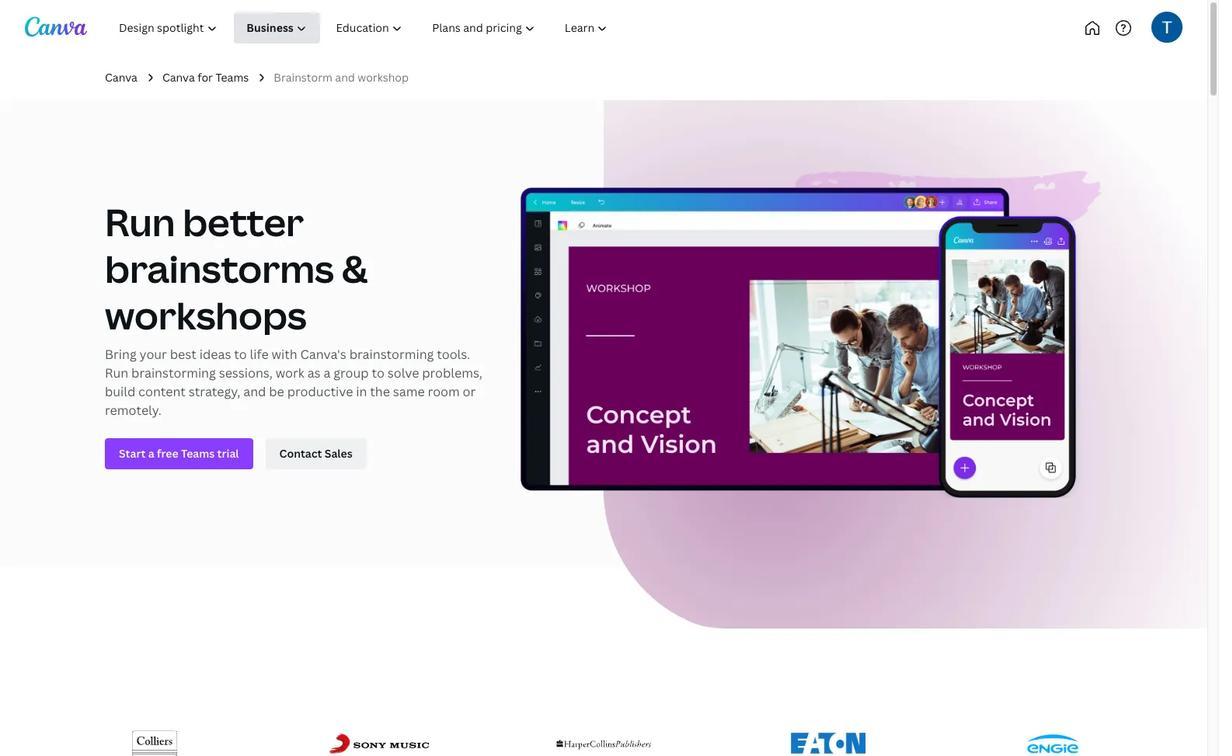Task type: describe. For each thing, give the bounding box(es) containing it.
or
[[463, 384, 476, 401]]

ideas
[[200, 346, 231, 363]]

sessions,
[[219, 365, 273, 382]]

canva link
[[105, 69, 138, 87]]

top level navigation element
[[106, 12, 674, 44]]

canva's
[[301, 346, 347, 363]]

canva for canva
[[105, 70, 138, 85]]

teams
[[216, 70, 249, 85]]

canva for teams
[[162, 70, 249, 85]]

colliers international image
[[132, 722, 177, 757]]

0 horizontal spatial brainstorming
[[131, 365, 216, 382]]

eaton image
[[791, 734, 867, 755]]

with
[[272, 346, 298, 363]]

0 horizontal spatial to
[[234, 346, 247, 363]]

brainstorm
[[274, 70, 333, 85]]

be
[[269, 384, 284, 401]]

run better brainstorms & workshops bring your best ideas to life with canva's brainstorming tools. run brainstorming sessions, work as a group to solve problems, build content strategy, and be productive in the same room or remotely.
[[105, 197, 483, 419]]

as
[[308, 365, 321, 382]]

better
[[183, 197, 304, 248]]



Task type: locate. For each thing, give the bounding box(es) containing it.
productive
[[287, 384, 353, 401]]

strategy,
[[189, 384, 241, 401]]

bring
[[105, 346, 137, 363]]

&
[[342, 244, 368, 294]]

brainstorms
[[105, 244, 334, 294]]

1 horizontal spatial brainstorming
[[350, 346, 434, 363]]

harper collins publishers image
[[557, 733, 651, 755]]

0 horizontal spatial and
[[244, 384, 266, 401]]

build
[[105, 384, 135, 401]]

and
[[335, 70, 355, 85], [244, 384, 266, 401]]

a
[[324, 365, 331, 382]]

group
[[334, 365, 369, 382]]

0 vertical spatial and
[[335, 70, 355, 85]]

tools.
[[437, 346, 471, 363]]

same
[[393, 384, 425, 401]]

to
[[234, 346, 247, 363], [372, 365, 385, 382]]

best
[[170, 346, 197, 363]]

room
[[428, 384, 460, 401]]

engie image
[[1028, 735, 1079, 754]]

1 vertical spatial brainstorming
[[131, 365, 216, 382]]

problems,
[[422, 365, 483, 382]]

for
[[198, 70, 213, 85]]

frame 10288828 (1) image
[[604, 101, 1208, 629]]

brainstorming down best at the top left
[[131, 365, 216, 382]]

0 vertical spatial brainstorming
[[350, 346, 434, 363]]

life
[[250, 346, 269, 363]]

to up the
[[372, 365, 385, 382]]

brainstorm and workshop
[[274, 70, 409, 85]]

foreground image - brainstorm and workshop image
[[521, 171, 1103, 498]]

to left life
[[234, 346, 247, 363]]

1 canva from the left
[[105, 70, 138, 85]]

brainstorming
[[350, 346, 434, 363], [131, 365, 216, 382]]

1 vertical spatial and
[[244, 384, 266, 401]]

0 horizontal spatial canva
[[105, 70, 138, 85]]

2 run from the top
[[105, 365, 128, 382]]

remotely.
[[105, 402, 162, 419]]

1 vertical spatial run
[[105, 365, 128, 382]]

1 horizontal spatial and
[[335, 70, 355, 85]]

work
[[276, 365, 305, 382]]

sony music image
[[330, 734, 429, 755]]

and inside run better brainstorms & workshops bring your best ideas to life with canva's brainstorming tools. run brainstorming sessions, work as a group to solve problems, build content strategy, and be productive in the same room or remotely.
[[244, 384, 266, 401]]

and down "sessions,"
[[244, 384, 266, 401]]

run
[[105, 197, 175, 248], [105, 365, 128, 382]]

0 vertical spatial to
[[234, 346, 247, 363]]

1 horizontal spatial canva
[[162, 70, 195, 85]]

1 vertical spatial to
[[372, 365, 385, 382]]

solve
[[388, 365, 419, 382]]

canva for teams link
[[162, 69, 249, 87]]

brainstorming up solve
[[350, 346, 434, 363]]

your
[[140, 346, 167, 363]]

content
[[138, 384, 186, 401]]

1 horizontal spatial to
[[372, 365, 385, 382]]

workshops
[[105, 290, 307, 341]]

1 run from the top
[[105, 197, 175, 248]]

2 canva from the left
[[162, 70, 195, 85]]

canva for canva for teams
[[162, 70, 195, 85]]

the
[[370, 384, 390, 401]]

in
[[356, 384, 367, 401]]

workshop
[[358, 70, 409, 85]]

canva
[[105, 70, 138, 85], [162, 70, 195, 85]]

0 vertical spatial run
[[105, 197, 175, 248]]

and left workshop
[[335, 70, 355, 85]]



Task type: vqa. For each thing, say whether or not it's contained in the screenshot.
for
yes



